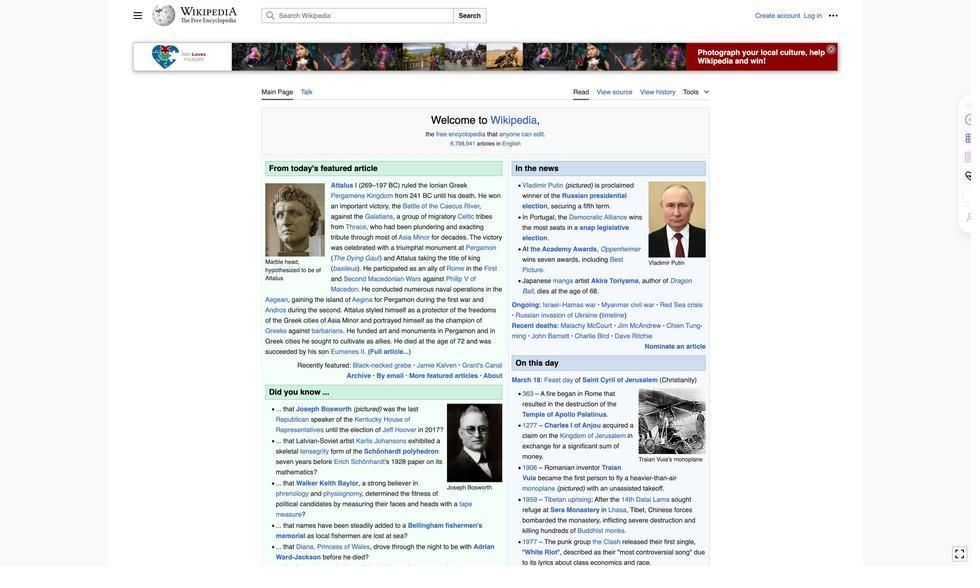 Task type: locate. For each thing, give the bounding box(es) containing it.
the free encyclopedia image
[[181, 18, 236, 24]]

fullscreen image
[[955, 549, 965, 559]]

None search field
[[250, 8, 756, 23]]

main content
[[133, 82, 838, 566]]

traian vuia's monoplane image
[[639, 388, 706, 454]]

personal tools navigation
[[756, 8, 841, 23]]

menu image
[[133, 11, 143, 20]]

Search Wikipedia search field
[[262, 8, 454, 23]]

log in and more options image
[[829, 11, 838, 20]]

joseph bosworth image
[[447, 404, 502, 482]]



Task type: describe. For each thing, give the bounding box(es) containing it.
hide image
[[827, 45, 836, 54]]

wikipedia image
[[180, 7, 237, 16]]

marble head, hypothesized to be of attalus image
[[265, 183, 325, 257]]

vladimir putin in 2023 image
[[649, 181, 706, 258]]



Task type: vqa. For each thing, say whether or not it's contained in the screenshot.
THE FREE ENCYCLOPEDIA image on the left
yes



